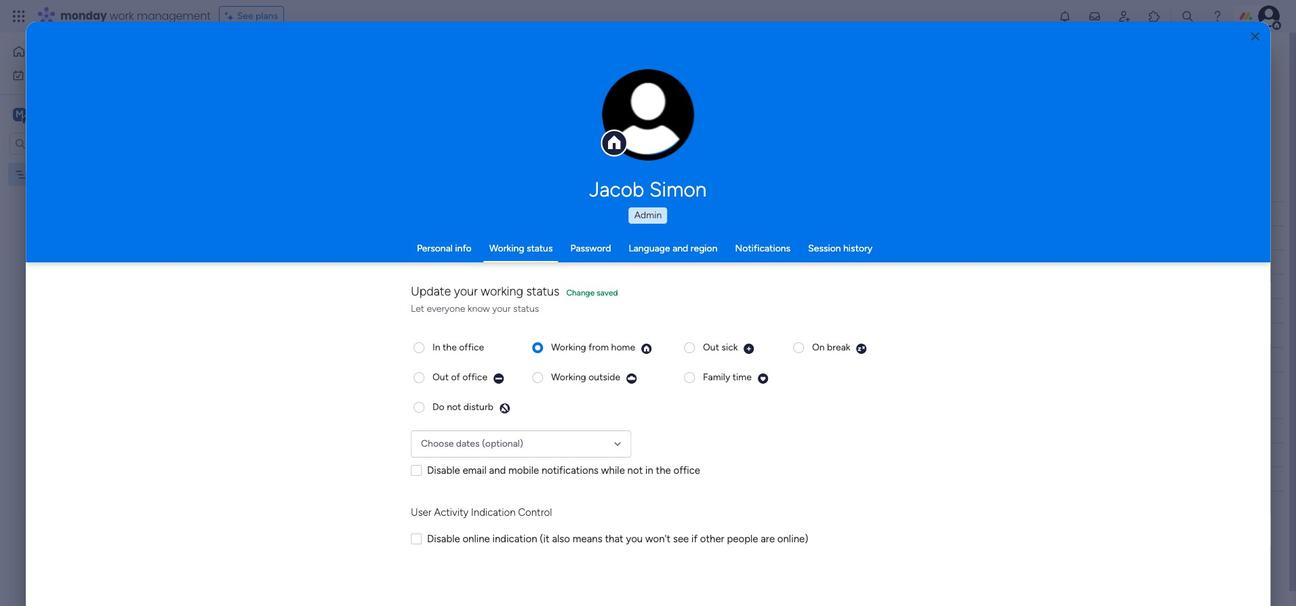 Task type: describe. For each thing, give the bounding box(es) containing it.
in
[[646, 464, 654, 476]]

update
[[411, 284, 451, 299]]

password link
[[571, 243, 611, 254]]

in
[[433, 341, 441, 353]]

home button
[[8, 41, 146, 62]]

profile
[[653, 122, 678, 133]]

workspace selection element
[[13, 106, 113, 124]]

preview image for out sick
[[744, 343, 755, 354]]

2 vertical spatial status
[[514, 303, 539, 315]]

my for my board
[[32, 169, 45, 180]]

out for out sick
[[703, 341, 720, 353]]

office for in the office
[[459, 341, 484, 353]]

disturb
[[464, 401, 494, 413]]

language and region
[[629, 243, 718, 254]]

search everything image
[[1182, 9, 1195, 23]]

working on it
[[558, 256, 615, 268]]

disable for disable online indication (it also means that you won't see if other people are online)
[[427, 533, 460, 545]]

working for working status
[[489, 243, 525, 254]]

started
[[580, 233, 612, 244]]

preview image for family time
[[757, 373, 769, 384]]

email
[[463, 464, 487, 476]]

sick
[[722, 341, 738, 353]]

project.
[[294, 75, 327, 87]]

nov
[[668, 257, 684, 268]]

update your working status change saved let everyone know your status
[[411, 284, 618, 315]]

dates
[[456, 438, 480, 449]]

won't
[[646, 533, 671, 545]]

project 1
[[256, 257, 293, 269]]

m
[[16, 108, 24, 120]]

due date
[[660, 208, 699, 219]]

board
[[47, 169, 72, 180]]

jacob simon
[[590, 178, 707, 202]]

preview image for working from home
[[641, 343, 653, 354]]

notifications image
[[1059, 9, 1072, 23]]

monday
[[60, 8, 107, 24]]

0 vertical spatial project
[[279, 233, 309, 244]]

working status
[[489, 243, 553, 254]]

17
[[686, 257, 695, 268]]

help image
[[1211, 9, 1225, 23]]

monday work management
[[60, 8, 211, 24]]

1 vertical spatial status
[[527, 284, 560, 299]]

not
[[561, 233, 578, 244]]

work for monday
[[110, 8, 134, 24]]

1 vertical spatial the
[[656, 464, 671, 476]]

simon
[[650, 178, 707, 202]]

project
[[577, 75, 608, 87]]

jacob simon image
[[1259, 5, 1281, 27]]

people
[[727, 533, 759, 545]]

out sick
[[703, 341, 738, 353]]

see plans button
[[219, 6, 284, 26]]

disable for disable email and mobile notifications while not in the office
[[427, 464, 460, 476]]

stands.
[[610, 75, 641, 87]]

2 horizontal spatial of
[[516, 75, 525, 87]]

session history
[[809, 243, 873, 254]]

more
[[637, 75, 659, 86]]

management
[[137, 8, 211, 24]]

my work
[[30, 69, 66, 80]]

2 vertical spatial office
[[674, 464, 701, 476]]

date
[[679, 208, 699, 219]]

(optional)
[[482, 438, 523, 449]]

my board
[[32, 169, 72, 180]]

that
[[605, 533, 624, 545]]

apps image
[[1148, 9, 1162, 23]]

preview image for do not disturb
[[499, 403, 511, 414]]

0 vertical spatial the
[[443, 341, 457, 353]]

status
[[573, 425, 600, 436]]

means
[[573, 533, 603, 545]]

notifications
[[542, 464, 599, 476]]

password
[[571, 243, 611, 254]]

1
[[289, 257, 293, 269]]

home
[[31, 45, 57, 57]]

type
[[261, 75, 280, 87]]

manage
[[208, 75, 241, 87]]

working for working on it
[[558, 256, 593, 268]]

indication
[[493, 533, 538, 545]]

language and region link
[[629, 243, 718, 254]]

jacob
[[590, 178, 645, 202]]

not started
[[561, 233, 612, 244]]

choose
[[421, 438, 454, 449]]

manage any type of project. assign owners, set timelines and keep track of where your project stands.
[[208, 75, 641, 87]]

time
[[733, 371, 752, 383]]

online
[[463, 533, 490, 545]]

Search in workspace field
[[28, 136, 113, 151]]

change profile picture
[[620, 122, 678, 144]]

1 horizontal spatial not
[[628, 464, 643, 476]]

plans
[[256, 10, 278, 22]]

family time
[[703, 371, 752, 383]]

history
[[844, 243, 873, 254]]

main
[[31, 108, 55, 120]]

my work button
[[8, 64, 146, 86]]

inbox image
[[1089, 9, 1102, 23]]

0 horizontal spatial of
[[283, 75, 292, 87]]

personal
[[417, 243, 453, 254]]

region
[[691, 243, 718, 254]]

select product image
[[12, 9, 26, 23]]

nov 17
[[668, 257, 695, 268]]

out for out of office
[[433, 371, 449, 383]]

info
[[455, 243, 472, 254]]

close image
[[1252, 32, 1260, 42]]

if
[[692, 533, 698, 545]]

1 vertical spatial project
[[256, 257, 287, 269]]



Task type: vqa. For each thing, say whether or not it's contained in the screenshot.
first preview icon from right
no



Task type: locate. For each thing, give the bounding box(es) containing it.
change inside change profile picture
[[620, 122, 650, 133]]

it
[[609, 256, 615, 268]]

picture
[[635, 134, 663, 144]]

status down working
[[514, 303, 539, 315]]

break
[[828, 341, 851, 353]]

session
[[809, 243, 841, 254]]

work right monday
[[110, 8, 134, 24]]

column information image
[[614, 209, 625, 219], [614, 426, 625, 436]]

0 vertical spatial column information image
[[614, 209, 625, 219]]

my inside list box
[[32, 169, 45, 180]]

1 horizontal spatial and
[[489, 464, 506, 476]]

your down working
[[493, 303, 511, 315]]

1 vertical spatial change
[[567, 288, 595, 298]]

working for working outside
[[551, 371, 587, 383]]

option
[[0, 162, 173, 165]]

disable
[[427, 464, 460, 476], [427, 533, 460, 545]]

of
[[283, 75, 292, 87], [516, 75, 525, 87], [451, 371, 460, 383]]

change left saved
[[567, 288, 595, 298]]

work down home
[[45, 69, 66, 80]]

0 horizontal spatial preview image
[[499, 403, 511, 414]]

preview image for on break
[[856, 343, 868, 354]]

do not disturb
[[433, 401, 494, 413]]

column information image right 'status' 'field'
[[614, 426, 625, 436]]

office for out of office
[[463, 371, 488, 383]]

know
[[468, 303, 490, 315]]

working status link
[[489, 243, 553, 254]]

working left from
[[551, 341, 587, 353]]

see left more
[[619, 75, 635, 86]]

0 vertical spatial see
[[237, 10, 253, 22]]

1 horizontal spatial change
[[620, 122, 650, 133]]

1 horizontal spatial see
[[619, 75, 635, 86]]

office up out of office
[[459, 341, 484, 353]]

0 horizontal spatial change
[[567, 288, 595, 298]]

0 horizontal spatial your
[[454, 284, 478, 299]]

user
[[411, 507, 432, 519]]

workspace image
[[13, 107, 26, 122]]

track
[[492, 75, 514, 87]]

do
[[433, 401, 445, 413]]

office
[[459, 341, 484, 353], [463, 371, 488, 383], [674, 464, 701, 476]]

preview image for out of office
[[493, 373, 505, 384]]

see left the plans
[[237, 10, 253, 22]]

2 column information image from the top
[[614, 426, 625, 436]]

working outside
[[551, 371, 621, 383]]

on break
[[813, 341, 851, 353]]

in the office
[[433, 341, 484, 353]]

personal info
[[417, 243, 472, 254]]

out up do
[[433, 371, 449, 383]]

my board list box
[[0, 160, 173, 369]]

and left keep
[[451, 75, 467, 87]]

owner
[[493, 425, 522, 436]]

change inside update your working status change saved let everyone know your status
[[567, 288, 595, 298]]

new project
[[256, 233, 309, 244]]

1 vertical spatial preview image
[[499, 403, 511, 414]]

2 vertical spatial your
[[493, 303, 511, 315]]

0 horizontal spatial not
[[447, 401, 461, 413]]

office up disturb
[[463, 371, 488, 383]]

column information image down jacob
[[614, 209, 625, 219]]

project left 1
[[256, 257, 287, 269]]

of down in the office
[[451, 371, 460, 383]]

out of office
[[433, 371, 488, 383]]

my left board
[[32, 169, 45, 180]]

1 vertical spatial my
[[32, 169, 45, 180]]

see for see more
[[619, 75, 635, 86]]

0 vertical spatial status
[[527, 243, 553, 254]]

out
[[703, 341, 720, 353], [433, 371, 449, 383]]

jacob simon button
[[462, 178, 835, 202]]

control
[[518, 507, 552, 519]]

preview image up disturb
[[493, 373, 505, 384]]

preview image right break
[[856, 343, 868, 354]]

0 vertical spatial disable
[[427, 464, 460, 476]]

of right track
[[516, 75, 525, 87]]

keep
[[470, 75, 490, 87]]

see plans
[[237, 10, 278, 22]]

Status field
[[570, 424, 604, 438]]

see inside button
[[237, 10, 253, 22]]

preview image right outside
[[626, 373, 638, 384]]

1 horizontal spatial your
[[493, 303, 511, 315]]

1 horizontal spatial out
[[703, 341, 720, 353]]

0 vertical spatial my
[[30, 69, 43, 80]]

out left sick
[[703, 341, 720, 353]]

working for working from home
[[551, 341, 587, 353]]

0 vertical spatial your
[[556, 75, 575, 87]]

admin
[[635, 210, 662, 221]]

family
[[703, 371, 731, 383]]

and up the nov 17
[[673, 243, 689, 254]]

preview image right time in the bottom of the page
[[757, 373, 769, 384]]

on
[[813, 341, 825, 353]]

1 disable from the top
[[427, 464, 460, 476]]

change profile picture button
[[603, 69, 695, 161]]

1 vertical spatial out
[[433, 371, 449, 383]]

your
[[556, 75, 575, 87], [454, 284, 478, 299], [493, 303, 511, 315]]

activity
[[434, 507, 469, 519]]

indication
[[471, 507, 516, 519]]

change up picture
[[620, 122, 650, 133]]

status
[[527, 243, 553, 254], [527, 284, 560, 299], [514, 303, 539, 315]]

see for see plans
[[237, 10, 253, 22]]

while
[[601, 464, 625, 476]]

1 vertical spatial see
[[619, 75, 635, 86]]

1 horizontal spatial preview image
[[744, 343, 755, 354]]

you
[[626, 533, 643, 545]]

working down password link on the top left of page
[[558, 256, 593, 268]]

done
[[575, 281, 598, 292]]

0 vertical spatial not
[[447, 401, 461, 413]]

also
[[552, 533, 570, 545]]

on
[[596, 256, 606, 268]]

and
[[451, 75, 467, 87], [673, 243, 689, 254], [489, 464, 506, 476]]

preview image
[[641, 343, 653, 354], [856, 343, 868, 354], [493, 373, 505, 384], [626, 373, 638, 384], [757, 373, 769, 384]]

owners,
[[360, 75, 393, 87]]

working up working
[[489, 243, 525, 254]]

2 vertical spatial and
[[489, 464, 506, 476]]

working left outside
[[551, 371, 587, 383]]

1 horizontal spatial the
[[656, 464, 671, 476]]

see
[[673, 533, 689, 545]]

office right in
[[674, 464, 701, 476]]

1 vertical spatial disable
[[427, 533, 460, 545]]

0 vertical spatial out
[[703, 341, 720, 353]]

my down home
[[30, 69, 43, 80]]

let
[[411, 303, 425, 315]]

project up 1
[[279, 233, 309, 244]]

0 vertical spatial work
[[110, 8, 134, 24]]

status left the not
[[527, 243, 553, 254]]

Owner field
[[490, 424, 525, 438]]

working
[[481, 284, 524, 299]]

(it
[[540, 533, 550, 545]]

my inside button
[[30, 69, 43, 80]]

preview image right sick
[[744, 343, 755, 354]]

not left in
[[628, 464, 643, 476]]

0 vertical spatial preview image
[[744, 343, 755, 354]]

1 vertical spatial and
[[673, 243, 689, 254]]

2 disable from the top
[[427, 533, 460, 545]]

my for my work
[[30, 69, 43, 80]]

0 vertical spatial change
[[620, 122, 650, 133]]

see more link
[[617, 74, 660, 87]]

language
[[629, 243, 671, 254]]

workspace
[[58, 108, 111, 120]]

new
[[256, 233, 276, 244]]

2 horizontal spatial and
[[673, 243, 689, 254]]

0 horizontal spatial and
[[451, 75, 467, 87]]

saved
[[597, 288, 618, 298]]

any
[[244, 75, 259, 87]]

preview image
[[744, 343, 755, 354], [499, 403, 511, 414]]

where
[[527, 75, 554, 87]]

0 horizontal spatial the
[[443, 341, 457, 353]]

disable email and mobile notifications while not in the office
[[427, 464, 701, 476]]

preview image right 'home'
[[641, 343, 653, 354]]

your up know
[[454, 284, 478, 299]]

working
[[489, 243, 525, 254], [558, 256, 593, 268], [551, 341, 587, 353], [551, 371, 587, 383]]

change
[[620, 122, 650, 133], [567, 288, 595, 298]]

disable online indication (it also means that you won't see if other people are online)
[[427, 533, 809, 545]]

work
[[110, 8, 134, 24], [45, 69, 66, 80]]

of right the type
[[283, 75, 292, 87]]

work inside the my work button
[[45, 69, 66, 80]]

personal info link
[[417, 243, 472, 254]]

work for my
[[45, 69, 66, 80]]

1 vertical spatial not
[[628, 464, 643, 476]]

from
[[589, 341, 609, 353]]

user activity indication control
[[411, 507, 552, 519]]

timelines
[[411, 75, 449, 87]]

are
[[761, 533, 775, 545]]

due
[[660, 208, 677, 219]]

0 horizontal spatial work
[[45, 69, 66, 80]]

and right 'email'
[[489, 464, 506, 476]]

the
[[443, 341, 457, 353], [656, 464, 671, 476]]

your right where
[[556, 75, 575, 87]]

1 column information image from the top
[[614, 209, 625, 219]]

set
[[395, 75, 409, 87]]

preview image for working outside
[[626, 373, 638, 384]]

1 horizontal spatial work
[[110, 8, 134, 24]]

invite members image
[[1118, 9, 1132, 23]]

0 vertical spatial office
[[459, 341, 484, 353]]

disable down activity
[[427, 533, 460, 545]]

session history link
[[809, 243, 873, 254]]

1 horizontal spatial of
[[451, 371, 460, 383]]

0 horizontal spatial out
[[433, 371, 449, 383]]

everyone
[[427, 303, 466, 315]]

online)
[[778, 533, 809, 545]]

1 vertical spatial office
[[463, 371, 488, 383]]

1 vertical spatial work
[[45, 69, 66, 80]]

notifications
[[736, 243, 791, 254]]

preview image up owner
[[499, 403, 511, 414]]

0 horizontal spatial see
[[237, 10, 253, 22]]

not right do
[[447, 401, 461, 413]]

disable down choose
[[427, 464, 460, 476]]

1 vertical spatial your
[[454, 284, 478, 299]]

2 horizontal spatial your
[[556, 75, 575, 87]]

0 vertical spatial and
[[451, 75, 467, 87]]

Due date field
[[657, 207, 702, 221]]

1 vertical spatial column information image
[[614, 426, 625, 436]]

status right working
[[527, 284, 560, 299]]



